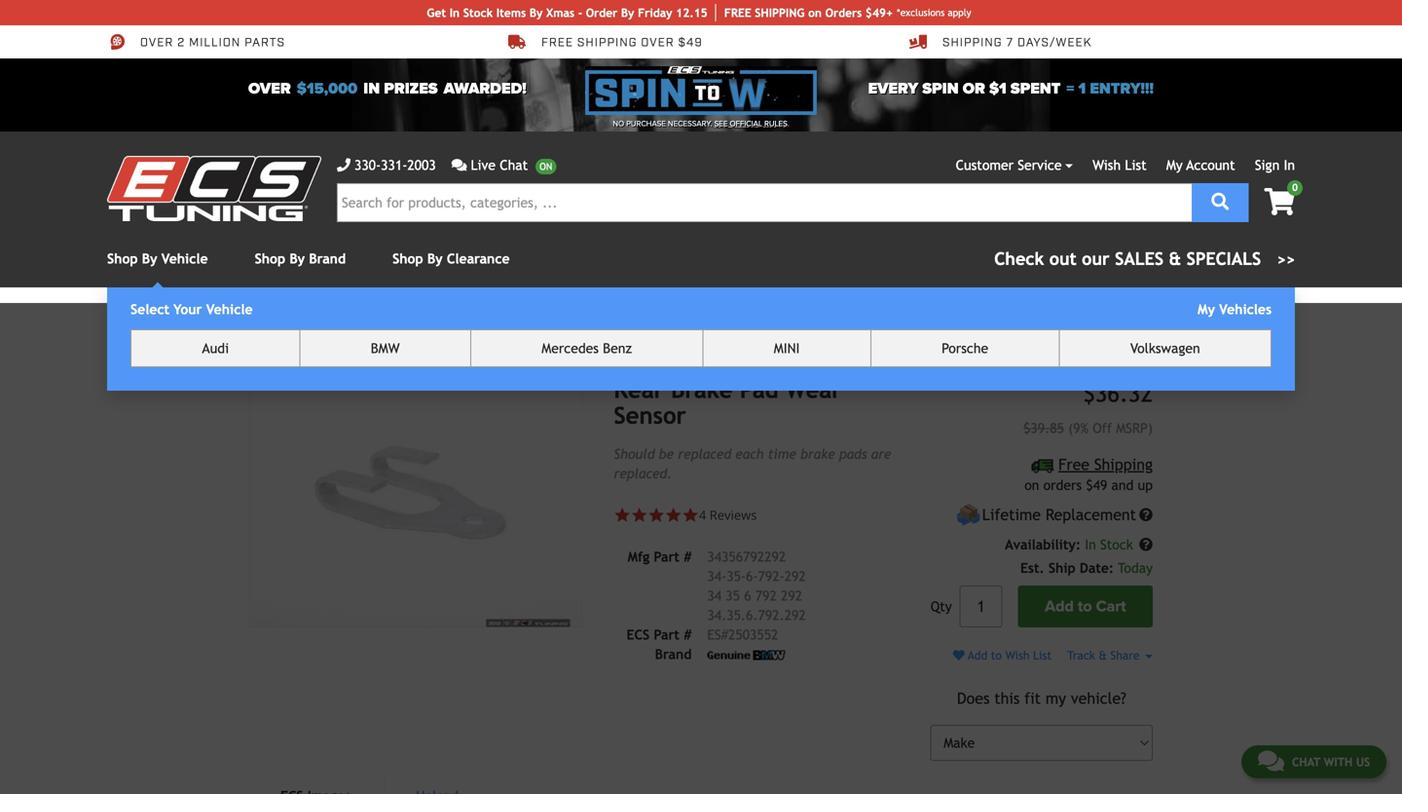 Task type: describe. For each thing, give the bounding box(es) containing it.
ecs tuning image
[[107, 156, 322, 221]]

time
[[768, 446, 797, 462]]

ship
[[755, 6, 779, 19]]

shop for shop by vehicle
[[107, 251, 138, 266]]

add to cart
[[1046, 597, 1127, 616]]

est. ship date: today
[[1021, 560, 1154, 576]]

free for shipping
[[1059, 455, 1090, 473]]

star image
[[614, 506, 631, 523]]

34.35.6.792.292
[[708, 607, 806, 623]]

sign in link
[[1256, 157, 1296, 173]]

sales & specials
[[1116, 248, 1262, 269]]

in for sign
[[1285, 157, 1296, 173]]

in for availability:
[[1086, 537, 1097, 553]]

should
[[614, 446, 655, 462]]

free shipping over $49
[[542, 35, 703, 50]]

$1
[[990, 80, 1007, 98]]

my vehicles link
[[1198, 302, 1272, 317]]

1 star image from the left
[[631, 506, 648, 523]]

1 vertical spatial bmw
[[371, 341, 400, 356]]

select for select
[[1100, 324, 1134, 336]]

1
[[1079, 80, 1087, 98]]

live chat
[[471, 157, 528, 173]]

ecs tuning 'spin to win' contest logo image
[[585, 66, 817, 115]]

$15,000
[[297, 80, 358, 98]]

page
[[299, 318, 324, 331]]

does this fit my vehicle?
[[958, 689, 1127, 707]]

4 reviews
[[699, 506, 757, 523]]

with
[[1325, 755, 1353, 769]]

purchase
[[627, 119, 666, 129]]

sign
[[1256, 157, 1280, 173]]

shipping inside free shipping on orders $49 and up
[[1095, 455, 1154, 473]]

please
[[930, 324, 972, 339]]

free for shipping
[[542, 35, 574, 50]]

7
[[1007, 35, 1014, 50]]

home page link
[[266, 318, 334, 331]]

shipping 7 days/week link
[[910, 33, 1092, 51]]

account
[[1187, 157, 1236, 173]]

shop for shop by clearance
[[393, 251, 423, 266]]

34356792292 34-35-6-792-292 34 35 6 792 292 34.35.6.792.292 ecs part #
[[627, 549, 806, 642]]

ping
[[779, 6, 805, 19]]

comments image
[[452, 158, 467, 172]]

service
[[1018, 157, 1062, 173]]

chat with us link
[[1242, 745, 1387, 778]]

792-
[[758, 568, 785, 584]]

brand for shop by brand
[[309, 251, 346, 266]]

lifetime replacement
[[983, 506, 1137, 524]]

up
[[1138, 478, 1154, 493]]

34356792292
[[708, 549, 786, 564]]

wear
[[786, 376, 842, 403]]

shipping 7 days/week
[[943, 35, 1092, 50]]

on inside free shipping on orders $49 and up
[[1025, 478, 1040, 493]]

msrp)
[[1117, 420, 1154, 436]]

over for over 2 million parts
[[140, 35, 174, 50]]

0 vertical spatial wish
[[1093, 157, 1121, 173]]

live
[[471, 157, 496, 173]]

331-
[[381, 157, 408, 173]]

free shipping image
[[1032, 459, 1055, 473]]

porsche
[[942, 341, 989, 356]]

qty
[[931, 599, 952, 614]]

free shipping on orders $49 and up
[[1025, 455, 1154, 493]]

get
[[427, 6, 446, 19]]

volkswagen
[[1131, 341, 1201, 356]]

shopping cart image
[[1265, 188, 1296, 215]]

1 # from the top
[[684, 549, 692, 564]]

0 vertical spatial list
[[1126, 157, 1147, 173]]

2 star image from the left
[[648, 506, 665, 523]]

1 part from the top
[[654, 549, 680, 564]]

add for add to cart
[[1046, 597, 1074, 616]]

by left xmas
[[530, 6, 543, 19]]

brand for es# 2503552 brand
[[655, 646, 692, 662]]

add to wish list link
[[954, 649, 1052, 662]]

every
[[869, 80, 919, 98]]

my account
[[1167, 157, 1236, 173]]

3 star image from the left
[[665, 506, 682, 523]]

mercedes
[[542, 341, 599, 356]]

over $15,000 in prizes
[[248, 80, 438, 98]]

rules
[[765, 119, 788, 129]]

to for add to cart
[[1078, 597, 1093, 616]]

pad
[[740, 376, 779, 403]]

my
[[1046, 689, 1067, 707]]

cart
[[1097, 597, 1127, 616]]

0
[[1293, 182, 1299, 193]]

34 35 6 792 292
[[708, 588, 803, 603]]

by right order
[[621, 6, 635, 19]]

4 reviews link
[[699, 506, 757, 523]]

please tap 'select' to pick a vehicle
[[930, 324, 1150, 339]]

your
[[174, 302, 202, 317]]

330-
[[355, 157, 381, 173]]

Search text field
[[337, 183, 1193, 222]]

search image
[[1212, 193, 1230, 210]]

36.32
[[1096, 380, 1154, 407]]

0 vertical spatial chat
[[500, 157, 528, 173]]

home page
[[266, 318, 324, 331]]

2503552
[[729, 627, 779, 642]]

$49 inside free shipping on orders $49 and up
[[1087, 478, 1108, 493]]

*exclusions
[[897, 7, 945, 18]]

'select'
[[999, 324, 1044, 339]]

each
[[736, 446, 764, 462]]

stock for availability:
[[1101, 537, 1134, 553]]

2003
[[408, 157, 436, 173]]

.
[[788, 119, 790, 129]]

customer service
[[956, 157, 1062, 173]]

292
[[785, 568, 806, 584]]

sales & specials link
[[995, 246, 1296, 272]]

fit
[[1025, 689, 1041, 707]]

availability:
[[1005, 537, 1081, 553]]

by for shop by brand
[[290, 251, 305, 266]]

34-
[[708, 568, 727, 584]]

specials
[[1187, 248, 1262, 269]]

12.15
[[676, 6, 708, 19]]

to for add to wish list
[[992, 649, 1002, 662]]

0 horizontal spatial on
[[809, 6, 822, 19]]

parts
[[245, 35, 285, 50]]



Task type: locate. For each thing, give the bounding box(es) containing it.
2 part from the top
[[654, 627, 680, 642]]

select left your
[[131, 302, 170, 317]]

chat right live
[[500, 157, 528, 173]]

0 vertical spatial select
[[131, 302, 170, 317]]

my left account
[[1167, 157, 1183, 173]]

$49 left and
[[1087, 478, 1108, 493]]

=
[[1067, 80, 1075, 98]]

add inside button
[[1046, 597, 1074, 616]]

question circle image
[[1140, 508, 1154, 522], [1140, 538, 1154, 552]]

select right the pick
[[1100, 324, 1134, 336]]

add down ship
[[1046, 597, 1074, 616]]

1 vertical spatial in
[[1285, 157, 1296, 173]]

orders
[[1044, 478, 1082, 493]]

0 horizontal spatial over
[[140, 35, 174, 50]]

0 vertical spatial bmw
[[384, 318, 409, 331]]

0 horizontal spatial shipping
[[943, 35, 1003, 50]]

0 horizontal spatial brand
[[309, 251, 346, 266]]

my
[[1167, 157, 1183, 173], [1198, 302, 1216, 317]]

0 horizontal spatial stock
[[464, 6, 493, 19]]

1 horizontal spatial brand
[[655, 646, 692, 662]]

0 vertical spatial shipping
[[943, 35, 1003, 50]]

1 horizontal spatial free
[[1059, 455, 1090, 473]]

0 horizontal spatial in
[[450, 6, 460, 19]]

2 vertical spatial to
[[992, 649, 1002, 662]]

to left the pick
[[1048, 324, 1060, 339]]

shipping up and
[[1095, 455, 1154, 473]]

0 vertical spatial my
[[1167, 157, 1183, 173]]

$39.85
[[1024, 420, 1065, 436]]

1 vertical spatial on
[[1025, 478, 1040, 493]]

my for my account
[[1167, 157, 1183, 173]]

shop by clearance
[[393, 251, 510, 266]]

in right sign
[[1285, 157, 1296, 173]]

0 horizontal spatial chat
[[500, 157, 528, 173]]

list left my account link at the top right of page
[[1126, 157, 1147, 173]]

to left cart
[[1078, 597, 1093, 616]]

brand down 34356792292 34-35-6-792-292 34 35 6 792 292 34.35.6.792.292 ecs part #
[[655, 646, 692, 662]]

in right get
[[450, 6, 460, 19]]

est.
[[1021, 560, 1045, 576]]

4 star image from the left
[[682, 506, 699, 523]]

prizes
[[384, 80, 438, 98]]

0 horizontal spatial shop
[[107, 251, 138, 266]]

shop by vehicle
[[107, 251, 208, 266]]

my account link
[[1167, 157, 1236, 173]]

1 question circle image from the top
[[1140, 508, 1154, 522]]

off
[[1093, 420, 1113, 436]]

0 vertical spatial stock
[[464, 6, 493, 19]]

question circle image up today at the right bottom
[[1140, 538, 1154, 552]]

question circle image for in stock
[[1140, 538, 1154, 552]]

entry!!!
[[1091, 80, 1154, 98]]

free inside free shipping on orders $49 and up
[[1059, 455, 1090, 473]]

bmw right genuine
[[384, 318, 409, 331]]

vehicle up your
[[162, 251, 208, 266]]

to
[[1048, 324, 1060, 339], [1078, 597, 1093, 616], [992, 649, 1002, 662]]

part inside 34356792292 34-35-6-792-292 34 35 6 792 292 34.35.6.792.292 ecs part #
[[654, 627, 680, 642]]

1 horizontal spatial stock
[[1101, 537, 1134, 553]]

shop
[[107, 251, 138, 266], [255, 251, 286, 266], [393, 251, 423, 266]]

my left vehicles
[[1198, 302, 1216, 317]]

question circle image for lifetime replacement
[[1140, 508, 1154, 522]]

no purchase necessary. see official rules .
[[613, 119, 790, 129]]

$39.85 (9% off msrp)
[[1024, 420, 1154, 436]]

wish list
[[1093, 157, 1147, 173]]

1 vertical spatial free
[[1059, 455, 1090, 473]]

1 vertical spatial wish
[[1006, 649, 1030, 662]]

this
[[995, 689, 1020, 707]]

0 vertical spatial brand
[[309, 251, 346, 266]]

wish right the service at the top of the page
[[1093, 157, 1121, 173]]

3 shop from the left
[[393, 251, 423, 266]]

necessary.
[[668, 119, 713, 129]]

brand
[[309, 251, 346, 266], [655, 646, 692, 662]]

live chat link
[[452, 155, 557, 175]]

0 vertical spatial vehicle
[[162, 251, 208, 266]]

1 vertical spatial over
[[248, 80, 291, 98]]

2 vertical spatial in
[[1086, 537, 1097, 553]]

shop left the clearance
[[393, 251, 423, 266]]

2 shop from the left
[[255, 251, 286, 266]]

pads
[[840, 446, 868, 462]]

bmw down genuine bmw link
[[371, 341, 400, 356]]

my vehicles
[[1198, 302, 1272, 317]]

sensor
[[614, 402, 687, 429]]

None text field
[[960, 586, 1003, 628]]

free up orders
[[1059, 455, 1090, 473]]

shop up home
[[255, 251, 286, 266]]

be
[[659, 446, 674, 462]]

shop for shop by brand
[[255, 251, 286, 266]]

# right mfg
[[684, 549, 692, 564]]

0 vertical spatial #
[[684, 549, 692, 564]]

question circle image down up
[[1140, 508, 1154, 522]]

es#2503552 - 34356792292 - rear brake pad wear sensor - should be replaced each time brake pads are replaced. - genuine bmw - bmw image
[[249, 377, 583, 628]]

rear brake pad wear sensor
[[614, 376, 842, 429]]

over for over $15,000 in prizes
[[248, 80, 291, 98]]

heart image
[[954, 650, 965, 661]]

every spin or $1 spent = 1 entry!!!
[[869, 80, 1154, 98]]

star image right star icon
[[648, 506, 665, 523]]

0 horizontal spatial free
[[542, 35, 574, 50]]

vehicle
[[1105, 324, 1150, 339]]

$49+
[[866, 6, 893, 19]]

stock up today at the right bottom
[[1101, 537, 1134, 553]]

pick
[[1064, 324, 1091, 339]]

1 vertical spatial shipping
[[1095, 455, 1154, 473]]

$49 down 12.15
[[679, 35, 703, 50]]

1 horizontal spatial wish
[[1093, 157, 1121, 173]]

shop up "select your vehicle"
[[107, 251, 138, 266]]

a
[[1094, 324, 1102, 339]]

select for select your vehicle
[[131, 302, 170, 317]]

see official rules link
[[715, 118, 788, 130]]

1 horizontal spatial select
[[1100, 324, 1134, 336]]

genuine bmw link
[[337, 318, 418, 331]]

on
[[809, 6, 822, 19], [1025, 478, 1040, 493]]

0 vertical spatial in
[[450, 6, 460, 19]]

0 vertical spatial add
[[1046, 597, 1074, 616]]

1 vertical spatial question circle image
[[1140, 538, 1154, 552]]

1 horizontal spatial to
[[1048, 324, 1060, 339]]

wish list link
[[1093, 157, 1147, 173]]

es#2503552
[[422, 318, 489, 331]]

by up "select your vehicle"
[[142, 251, 157, 266]]

0 horizontal spatial my
[[1167, 157, 1183, 173]]

1 shop from the left
[[107, 251, 138, 266]]

by
[[530, 6, 543, 19], [621, 6, 635, 19], [142, 251, 157, 266], [290, 251, 305, 266], [428, 251, 443, 266]]

shop by brand
[[255, 251, 346, 266]]

# inside 34356792292 34-35-6-792-292 34 35 6 792 292 34.35.6.792.292 ecs part #
[[684, 627, 692, 642]]

(9%
[[1069, 420, 1089, 436]]

0 vertical spatial over
[[140, 35, 174, 50]]

part
[[654, 549, 680, 564], [654, 627, 680, 642]]

2
[[177, 35, 185, 50]]

0 vertical spatial free
[[542, 35, 574, 50]]

1 horizontal spatial list
[[1126, 157, 1147, 173]]

1 vertical spatial my
[[1198, 302, 1216, 317]]

0 horizontal spatial wish
[[1006, 649, 1030, 662]]

shop by brand link
[[255, 251, 346, 266]]

1 vertical spatial #
[[684, 627, 692, 642]]

2 horizontal spatial to
[[1078, 597, 1093, 616]]

shop by clearance link
[[393, 251, 510, 266]]

0 vertical spatial to
[[1048, 324, 1060, 339]]

1 vertical spatial $49
[[1087, 478, 1108, 493]]

star image up mfg
[[631, 506, 648, 523]]

es#
[[708, 627, 729, 642]]

0 vertical spatial question circle image
[[1140, 508, 1154, 522]]

xmas
[[547, 6, 575, 19]]

sign in
[[1256, 157, 1296, 173]]

1 vertical spatial to
[[1078, 597, 1093, 616]]

wish up this on the right of page
[[1006, 649, 1030, 662]]

330-331-2003 link
[[337, 155, 436, 175]]

replacement
[[1046, 506, 1137, 524]]

-
[[578, 6, 583, 19]]

by up home page link
[[290, 251, 305, 266]]

mfg
[[628, 549, 650, 564]]

customer service button
[[956, 155, 1074, 175]]

by left the clearance
[[428, 251, 443, 266]]

see
[[715, 119, 728, 129]]

in up "est. ship date: today"
[[1086, 537, 1097, 553]]

brand up page
[[309, 251, 346, 266]]

phone image
[[337, 158, 351, 172]]

1 horizontal spatial chat
[[1293, 755, 1321, 769]]

1 horizontal spatial shipping
[[1095, 455, 1154, 473]]

stock for get
[[464, 6, 493, 19]]

over left 2
[[140, 35, 174, 50]]

free
[[542, 35, 574, 50], [1059, 455, 1090, 473]]

1 horizontal spatial over
[[248, 80, 291, 98]]

clearance
[[447, 251, 510, 266]]

1 vertical spatial brand
[[655, 646, 692, 662]]

part right 'ecs'
[[654, 627, 680, 642]]

add to cart button
[[1019, 586, 1154, 628]]

tap
[[975, 324, 995, 339]]

1 vertical spatial part
[[654, 627, 680, 642]]

vehicle for select your vehicle
[[206, 302, 253, 317]]

wish
[[1093, 157, 1121, 173], [1006, 649, 1030, 662]]

*exclusions apply link
[[897, 5, 972, 20]]

1 horizontal spatial add
[[1046, 597, 1074, 616]]

1 horizontal spatial shop
[[255, 251, 286, 266]]

0 horizontal spatial list
[[1034, 649, 1052, 662]]

2 question circle image from the top
[[1140, 538, 1154, 552]]

shipping
[[943, 35, 1003, 50], [1095, 455, 1154, 473]]

1 horizontal spatial my
[[1198, 302, 1216, 317]]

spin
[[923, 80, 959, 98]]

0 vertical spatial part
[[654, 549, 680, 564]]

330-331-2003
[[355, 157, 436, 173]]

genuine
[[337, 318, 380, 331]]

days/week
[[1018, 35, 1092, 50]]

1 vertical spatial add
[[968, 649, 988, 662]]

to inside the 'add to cart' button
[[1078, 597, 1093, 616]]

0 vertical spatial on
[[809, 6, 822, 19]]

by for shop by vehicle
[[142, 251, 157, 266]]

star image left reviews
[[682, 506, 699, 523]]

friday
[[638, 6, 673, 19]]

2 horizontal spatial shop
[[393, 251, 423, 266]]

shipping down apply
[[943, 35, 1003, 50]]

on down free shipping image
[[1025, 478, 1040, 493]]

over down parts
[[248, 80, 291, 98]]

this product is lifetime replacement eligible image
[[957, 503, 981, 527]]

by for shop by clearance
[[428, 251, 443, 266]]

replaced
[[678, 446, 732, 462]]

1 horizontal spatial in
[[1086, 537, 1097, 553]]

in for get
[[450, 6, 460, 19]]

1 horizontal spatial on
[[1025, 478, 1040, 493]]

1 vertical spatial chat
[[1293, 755, 1321, 769]]

es# 2503552 brand
[[655, 627, 779, 662]]

my for my vehicles
[[1198, 302, 1216, 317]]

vehicle up audi at the left of page
[[206, 302, 253, 317]]

0 horizontal spatial $49
[[679, 35, 703, 50]]

on right "ping"
[[809, 6, 822, 19]]

sales
[[1116, 248, 1164, 269]]

list up does this fit my vehicle?
[[1034, 649, 1052, 662]]

add right heart icon
[[968, 649, 988, 662]]

does
[[958, 689, 990, 707]]

2 # from the top
[[684, 627, 692, 642]]

chat left with
[[1293, 755, 1321, 769]]

replaced.
[[614, 466, 673, 481]]

availability: in stock
[[1005, 537, 1138, 553]]

0 horizontal spatial to
[[992, 649, 1002, 662]]

free down xmas
[[542, 35, 574, 50]]

1 vertical spatial vehicle
[[206, 302, 253, 317]]

over
[[641, 35, 675, 50]]

1 vertical spatial stock
[[1101, 537, 1134, 553]]

star image left 4 on the bottom of page
[[665, 506, 682, 523]]

select your vehicle
[[131, 302, 253, 317]]

select link
[[1100, 322, 1134, 338]]

genuine bmw image
[[708, 650, 786, 660]]

0 horizontal spatial select
[[131, 302, 170, 317]]

add for add to wish list
[[968, 649, 988, 662]]

brake
[[801, 446, 836, 462]]

part right mfg
[[654, 549, 680, 564]]

# left es#
[[684, 627, 692, 642]]

1 horizontal spatial $49
[[1087, 478, 1108, 493]]

0 vertical spatial $49
[[679, 35, 703, 50]]

2 horizontal spatial in
[[1285, 157, 1296, 173]]

are
[[872, 446, 892, 462]]

spent
[[1011, 80, 1061, 98]]

ship
[[1049, 560, 1076, 576]]

star image
[[631, 506, 648, 523], [648, 506, 665, 523], [665, 506, 682, 523], [682, 506, 699, 523]]

lifetime
[[983, 506, 1041, 524]]

35-
[[727, 568, 746, 584]]

vehicle for shop by vehicle
[[162, 251, 208, 266]]

stock left items
[[464, 6, 493, 19]]

brand inside es# 2503552 brand
[[655, 646, 692, 662]]

1 vertical spatial select
[[1100, 324, 1134, 336]]

official
[[730, 119, 763, 129]]

0 horizontal spatial add
[[968, 649, 988, 662]]

1 vertical spatial list
[[1034, 649, 1052, 662]]

apply
[[948, 7, 972, 18]]

to right heart icon
[[992, 649, 1002, 662]]

no
[[613, 119, 625, 129]]



Task type: vqa. For each thing, say whether or not it's contained in the screenshot.
the bottommost Add
yes



